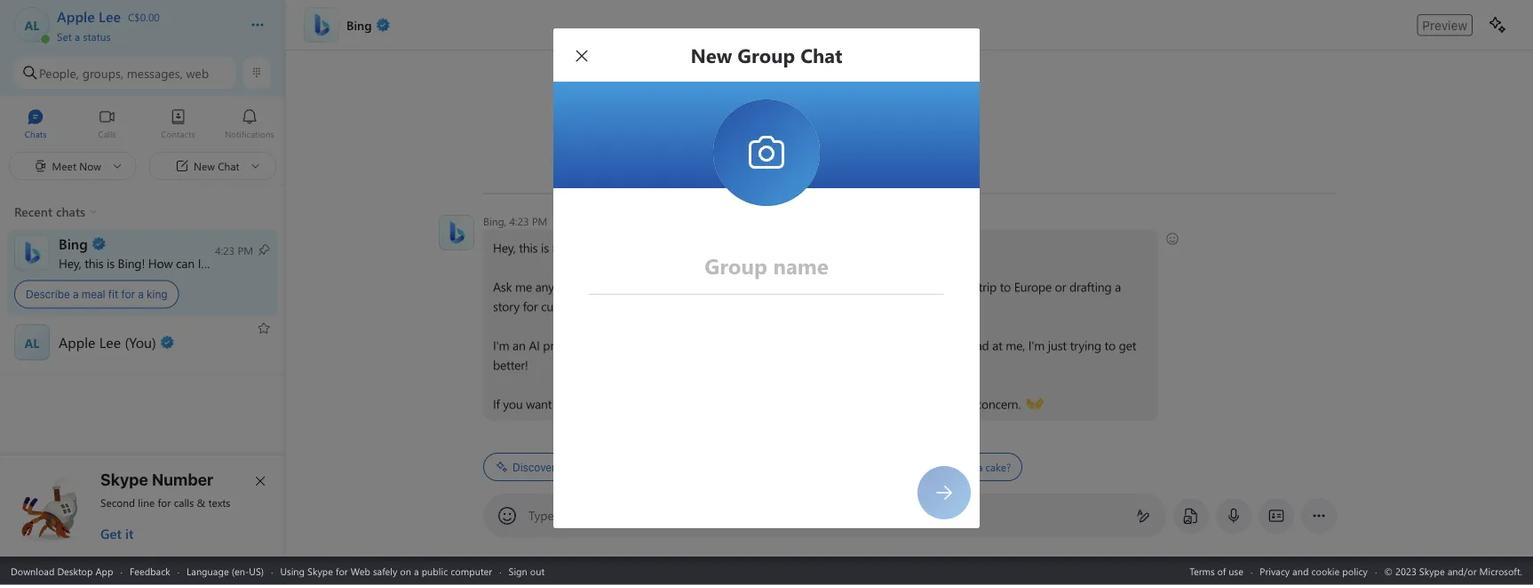 Task type: locate. For each thing, give the bounding box(es) containing it.
using skype for web safely on a public computer link
[[280, 565, 492, 578]]

groups, inside button
[[82, 65, 123, 81]]

is down pm
[[541, 240, 549, 256]]

how right !
[[148, 255, 173, 271]]

1 horizontal spatial me
[[787, 298, 804, 315]]

hey, down bing,
[[493, 240, 516, 256]]

texts
[[208, 496, 231, 510]]

a right report
[[967, 396, 973, 412]]

hey, up describe
[[59, 255, 81, 271]]

cambridge,
[[822, 279, 884, 295]]

bake
[[953, 460, 975, 475]]

how left do
[[908, 460, 929, 475]]

a inside the ask me any type of question, like finding vegan restaurants in cambridge, itinerary for your trip to europe or drafting a story for curious kids. in groups, remember to mention me with @bing. i'm an ai preview, so i'm still learning. sometimes i might say something weird. don't get mad at me, i'm just trying to get better! if you want to start over, type
[[1115, 279, 1122, 295]]

1 horizontal spatial i
[[757, 337, 760, 354]]

line
[[138, 496, 155, 510]]

1 vertical spatial how
[[908, 460, 929, 475]]

i right can
[[198, 255, 201, 271]]

1 horizontal spatial type
[[625, 396, 648, 412]]

0 horizontal spatial is
[[107, 255, 115, 271]]

1 vertical spatial of
[[1218, 565, 1227, 578]]

1 horizontal spatial groups,
[[623, 298, 663, 315]]

remember
[[666, 298, 722, 315]]

1 horizontal spatial this
[[519, 240, 538, 256]]

groups, down status
[[82, 65, 123, 81]]

this up meal in the left of the page
[[85, 255, 103, 271]]

type a message
[[529, 507, 616, 524]]

hey, for hey, this is bing ! how can i help you today?
[[59, 255, 81, 271]]

2 horizontal spatial me
[[834, 396, 851, 412]]

in
[[809, 279, 819, 295]]

europe
[[1015, 279, 1052, 295]]

0 horizontal spatial hey,
[[59, 255, 81, 271]]

a left king
[[138, 288, 144, 301]]

messages,
[[127, 65, 183, 81]]

of inside the ask me any type of question, like finding vegan restaurants in cambridge, itinerary for your trip to europe or drafting a story for curious kids. in groups, remember to mention me with @bing. i'm an ai preview, so i'm still learning. sometimes i might say something weird. don't get mad at me, i'm just trying to get better! if you want to start over, type
[[584, 279, 595, 295]]

groups,
[[82, 65, 123, 81], [623, 298, 663, 315]]

fit
[[108, 288, 118, 301]]

1 vertical spatial i
[[757, 337, 760, 354]]

3 i'm from the left
[[1029, 337, 1045, 354]]

2 vertical spatial i
[[947, 460, 950, 475]]

for
[[934, 279, 949, 295], [121, 288, 135, 301], [523, 298, 538, 315], [158, 496, 171, 510], [336, 565, 348, 578]]

me,
[[1006, 337, 1026, 354]]

0 horizontal spatial how
[[148, 255, 173, 271]]

me
[[515, 279, 532, 295], [787, 298, 804, 315], [834, 396, 851, 412]]

people,
[[39, 65, 79, 81]]

or
[[1055, 279, 1067, 295]]

mention
[[739, 298, 784, 315]]

for left web
[[336, 565, 348, 578]]

a right drafting
[[1115, 279, 1122, 295]]

ask me any type of question, like finding vegan restaurants in cambridge, itinerary for your trip to europe or drafting a story for curious kids. in groups, remember to mention me with @bing. i'm an ai preview, so i'm still learning. sometimes i might say something weird. don't get mad at me, i'm just trying to get better! if you want to start over, type
[[493, 279, 1140, 412]]

me left any
[[515, 279, 532, 295]]

1 horizontal spatial hey,
[[493, 240, 516, 256]]

message
[[568, 507, 616, 524]]

a left meal in the left of the page
[[73, 288, 79, 301]]

0 horizontal spatial this
[[85, 255, 103, 271]]

0 horizontal spatial of
[[584, 279, 595, 295]]

2 horizontal spatial i
[[947, 460, 950, 475]]

1 vertical spatial groups,
[[623, 298, 663, 315]]

for right line
[[158, 496, 171, 510]]

0 vertical spatial skype
[[100, 470, 148, 489]]

and
[[1293, 565, 1309, 578]]

privacy and cookie policy
[[1260, 565, 1369, 578]]

me right give
[[834, 396, 851, 412]]

mad
[[966, 337, 990, 354]]

of up kids.
[[584, 279, 595, 295]]

. and if you want to give me feedback, just report a concern.
[[702, 396, 1025, 412]]

still
[[625, 337, 642, 354]]

tab list
[[0, 100, 285, 149]]

want
[[526, 396, 552, 412], [765, 396, 791, 412]]

1 horizontal spatial bing
[[552, 240, 577, 256]]

2 horizontal spatial i'm
[[1029, 337, 1045, 354]]

i right do
[[947, 460, 950, 475]]

i'm left an
[[493, 337, 510, 354]]

on
[[400, 565, 412, 578]]

i'm right "me,"
[[1029, 337, 1045, 354]]

just inside the ask me any type of question, like finding vegan restaurants in cambridge, itinerary for your trip to europe or drafting a story for curious kids. in groups, remember to mention me with @bing. i'm an ai preview, so i'm still learning. sometimes i might say something weird. don't get mad at me, i'm just trying to get better! if you want to start over, type
[[1048, 337, 1067, 354]]

0 horizontal spatial you
[[231, 255, 250, 271]]

a inside 'button'
[[978, 460, 983, 475]]

groups, down like
[[623, 298, 663, 315]]

0 horizontal spatial get
[[945, 337, 963, 354]]

type
[[558, 279, 581, 295], [625, 396, 648, 412]]

how
[[148, 255, 173, 271], [908, 460, 929, 475]]

to
[[1000, 279, 1011, 295], [725, 298, 736, 315], [1105, 337, 1116, 354], [555, 396, 566, 412], [794, 396, 805, 412]]

a
[[75, 29, 80, 43], [1115, 279, 1122, 295], [73, 288, 79, 301], [138, 288, 144, 301], [967, 396, 973, 412], [978, 460, 983, 475], [558, 507, 564, 524], [414, 565, 419, 578]]

of
[[584, 279, 595, 295], [1218, 565, 1227, 578]]

you inside the ask me any type of question, like finding vegan restaurants in cambridge, itinerary for your trip to europe or drafting a story for curious kids. in groups, remember to mention me with @bing. i'm an ai preview, so i'm still learning. sometimes i might say something weird. don't get mad at me, i'm just trying to get better! if you want to start over, type
[[503, 396, 523, 412]]

language
[[187, 565, 229, 578]]

bing for hey, this is bing ! how can i help you today?
[[118, 255, 142, 271]]

i'm right so
[[605, 337, 621, 354]]

!
[[142, 255, 145, 271]]

want left start
[[526, 396, 552, 412]]

1 horizontal spatial just
[[1048, 337, 1067, 354]]

to right trip at the right of the page
[[1000, 279, 1011, 295]]

curious
[[541, 298, 580, 315]]

a inside button
[[75, 29, 80, 43]]

so
[[590, 337, 602, 354]]

skype up second on the bottom left of the page
[[100, 470, 148, 489]]

feedback link
[[130, 565, 170, 578]]

this for hey, this is bing ! how can i help you today?
[[85, 255, 103, 271]]

i
[[198, 255, 201, 271], [757, 337, 760, 354], [947, 460, 950, 475]]

1 horizontal spatial skype
[[308, 565, 333, 578]]

set
[[57, 29, 72, 43]]

if
[[493, 396, 500, 412]]

bing up any
[[552, 240, 577, 256]]

1 horizontal spatial of
[[1218, 565, 1227, 578]]

0 vertical spatial just
[[1048, 337, 1067, 354]]

a right type
[[558, 507, 564, 524]]

a right set
[[75, 29, 80, 43]]

get right trying
[[1119, 337, 1137, 354]]

2 vertical spatial me
[[834, 396, 851, 412]]

groups, inside the ask me any type of question, like finding vegan restaurants in cambridge, itinerary for your trip to europe or drafting a story for curious kids. in groups, remember to mention me with @bing. i'm an ai preview, so i'm still learning. sometimes i might say something weird. don't get mad at me, i'm just trying to get better! if you want to start over, type
[[623, 298, 663, 315]]

discover bing's magic
[[513, 461, 622, 474]]

get it
[[100, 525, 134, 543]]

1 horizontal spatial you
[[503, 396, 523, 412]]

me left with
[[787, 298, 804, 315]]

0 vertical spatial groups,
[[82, 65, 123, 81]]

want left give
[[765, 396, 791, 412]]

0 horizontal spatial type
[[558, 279, 581, 295]]

0 vertical spatial type
[[558, 279, 581, 295]]

Type a message text field
[[529, 507, 1122, 525]]

terms of use
[[1190, 565, 1244, 578]]

preview,
[[543, 337, 586, 354]]

ask
[[493, 279, 512, 295]]

trip
[[979, 279, 997, 295]]

status
[[83, 29, 111, 43]]

just left trying
[[1048, 337, 1067, 354]]

download desktop app
[[11, 565, 113, 578]]

type right over,
[[625, 396, 648, 412]]

1 want from the left
[[526, 396, 552, 412]]

0 horizontal spatial just
[[909, 396, 927, 412]]

how inside 'button'
[[908, 460, 929, 475]]

1 horizontal spatial i'm
[[605, 337, 621, 354]]

0 horizontal spatial bing
[[118, 255, 142, 271]]

describe
[[26, 288, 70, 301]]

terms of use link
[[1190, 565, 1244, 578]]

0 horizontal spatial groups,
[[82, 65, 123, 81]]

0 horizontal spatial i'm
[[493, 337, 510, 354]]

is up fit
[[107, 255, 115, 271]]

your
[[952, 279, 976, 295]]

bing
[[552, 240, 577, 256], [118, 255, 142, 271]]

1 horizontal spatial want
[[765, 396, 791, 412]]

just left report
[[909, 396, 927, 412]]

hey, this is bing ! how can i help you today?
[[59, 255, 292, 271]]

Group Name:  text field
[[589, 237, 945, 294]]

0 vertical spatial of
[[584, 279, 595, 295]]

a right 'bake'
[[978, 460, 983, 475]]

restaurants
[[747, 279, 806, 295]]

just
[[1048, 337, 1067, 354], [909, 396, 927, 412]]

bing up fit
[[118, 255, 142, 271]]

sometimes
[[694, 337, 754, 354]]

1 horizontal spatial how
[[908, 460, 929, 475]]

king
[[147, 288, 168, 301]]

is for hey, this is bing ! how can i help you today?
[[107, 255, 115, 271]]

type up curious
[[558, 279, 581, 295]]

1 horizontal spatial get
[[1119, 337, 1137, 354]]

0 horizontal spatial want
[[526, 396, 552, 412]]

second line for calls & texts
[[100, 496, 231, 510]]

1 horizontal spatial is
[[541, 240, 549, 256]]

can
[[176, 255, 195, 271]]

how do i bake a cake? button
[[897, 453, 1023, 482]]

this down 4:23
[[519, 240, 538, 256]]

number
[[152, 470, 214, 489]]

0 vertical spatial how
[[148, 255, 173, 271]]

meal
[[82, 288, 105, 301]]

drafting
[[1070, 279, 1112, 295]]

of left use
[[1218, 565, 1227, 578]]

web
[[351, 565, 370, 578]]

hey,
[[493, 240, 516, 256], [59, 255, 81, 271]]

0 vertical spatial me
[[515, 279, 532, 295]]

story
[[493, 298, 520, 315]]

0 horizontal spatial me
[[515, 279, 532, 295]]

1 vertical spatial just
[[909, 396, 927, 412]]

i left might
[[757, 337, 760, 354]]

get left mad
[[945, 337, 963, 354]]

0 vertical spatial i
[[198, 255, 201, 271]]

feedback
[[130, 565, 170, 578]]

skype right using
[[308, 565, 333, 578]]

itinerary
[[887, 279, 930, 295]]

cookie
[[1312, 565, 1340, 578]]



Task type: vqa. For each thing, say whether or not it's contained in the screenshot.
Say
yes



Task type: describe. For each thing, give the bounding box(es) containing it.
any
[[536, 279, 554, 295]]

2 want from the left
[[765, 396, 791, 412]]

cake?
[[986, 460, 1012, 475]]

(openhands)
[[1026, 395, 1093, 411]]

how do i bake a cake?
[[908, 460, 1012, 475]]

magic
[[593, 461, 622, 474]]

0 horizontal spatial skype
[[100, 470, 148, 489]]

download desktop app link
[[11, 565, 113, 578]]

(en-
[[232, 565, 249, 578]]

vegan
[[712, 279, 744, 295]]

1 get from the left
[[945, 337, 963, 354]]

4:23
[[510, 214, 529, 228]]

over,
[[597, 396, 622, 412]]

an
[[513, 337, 526, 354]]

skype number element
[[15, 470, 271, 543]]

to left start
[[555, 396, 566, 412]]

start
[[570, 396, 594, 412]]

@bing.
[[833, 298, 871, 315]]

and
[[707, 396, 729, 412]]

2 horizontal spatial you
[[742, 396, 762, 412]]

bing's
[[559, 461, 590, 474]]

it
[[125, 525, 134, 543]]

give
[[809, 396, 831, 412]]

to left give
[[794, 396, 805, 412]]

this for hey, this is bing
[[519, 240, 538, 256]]

if
[[733, 396, 739, 412]]

bing for hey, this is bing
[[552, 240, 577, 256]]

1 vertical spatial type
[[625, 396, 648, 412]]

people, groups, messages, web
[[39, 65, 209, 81]]

say
[[798, 337, 815, 354]]

calls
[[174, 496, 194, 510]]

sign out
[[509, 565, 545, 578]]

for inside skype number element
[[158, 496, 171, 510]]

using
[[280, 565, 305, 578]]

2 i'm from the left
[[605, 337, 621, 354]]

report
[[931, 396, 964, 412]]

might
[[763, 337, 795, 354]]

discover
[[513, 461, 556, 474]]

privacy
[[1260, 565, 1290, 578]]

1 vertical spatial me
[[787, 298, 804, 315]]

like
[[650, 279, 668, 295]]

1 i'm from the left
[[493, 337, 510, 354]]

something
[[818, 337, 875, 354]]

for right the story
[[523, 298, 538, 315]]

web
[[186, 65, 209, 81]]

set a status button
[[57, 25, 233, 43]]

at
[[993, 337, 1003, 354]]

in
[[610, 298, 620, 315]]

is for hey, this is bing
[[541, 240, 549, 256]]

skype number
[[100, 470, 214, 489]]

0 horizontal spatial i
[[198, 255, 201, 271]]

to down vegan
[[725, 298, 736, 315]]

language (en-us) link
[[187, 565, 264, 578]]

weird.
[[878, 337, 910, 354]]

kids.
[[583, 298, 607, 315]]

us)
[[249, 565, 264, 578]]

preview
[[1423, 18, 1468, 32]]

download
[[11, 565, 55, 578]]

don't
[[913, 337, 942, 354]]

terms
[[1190, 565, 1215, 578]]

desktop
[[57, 565, 93, 578]]

get
[[100, 525, 122, 543]]

to right trying
[[1105, 337, 1116, 354]]

1 vertical spatial skype
[[308, 565, 333, 578]]

bing,
[[483, 214, 507, 228]]

question,
[[598, 279, 647, 295]]

type
[[529, 507, 554, 524]]

trying
[[1071, 337, 1102, 354]]

bing, 4:23 pm
[[483, 214, 548, 228]]

2 get from the left
[[1119, 337, 1137, 354]]

finding
[[671, 279, 708, 295]]

ai
[[529, 337, 540, 354]]

&
[[197, 496, 205, 510]]

public
[[422, 565, 448, 578]]

feedback,
[[854, 396, 905, 412]]

for left your
[[934, 279, 949, 295]]

app
[[96, 565, 113, 578]]

i inside the ask me any type of question, like finding vegan restaurants in cambridge, itinerary for your trip to europe or drafting a story for curious kids. in groups, remember to mention me with @bing. i'm an ai preview, so i'm still learning. sometimes i might say something weird. don't get mad at me, i'm just trying to get better! if you want to start over, type
[[757, 337, 760, 354]]

want inside the ask me any type of question, like finding vegan restaurants in cambridge, itinerary for your trip to europe or drafting a story for curious kids. in groups, remember to mention me with @bing. i'm an ai preview, so i'm still learning. sometimes i might say something weird. don't get mad at me, i'm just trying to get better! if you want to start over, type
[[526, 396, 552, 412]]

for right fit
[[121, 288, 135, 301]]

people, groups, messages, web button
[[14, 57, 236, 89]]

use
[[1229, 565, 1244, 578]]

using skype for web safely on a public computer
[[280, 565, 492, 578]]

sign out link
[[509, 565, 545, 578]]

language (en-us)
[[187, 565, 264, 578]]

second
[[100, 496, 135, 510]]

hey, for hey, this is bing
[[493, 240, 516, 256]]

do
[[932, 460, 945, 475]]

a right on
[[414, 565, 419, 578]]

privacy and cookie policy link
[[1260, 565, 1369, 578]]

pm
[[532, 214, 548, 228]]

help
[[204, 255, 227, 271]]

i inside 'button'
[[947, 460, 950, 475]]

set a status
[[57, 29, 111, 43]]

learning.
[[646, 337, 691, 354]]

hey, this is bing
[[493, 240, 577, 256]]

better!
[[493, 357, 529, 373]]



